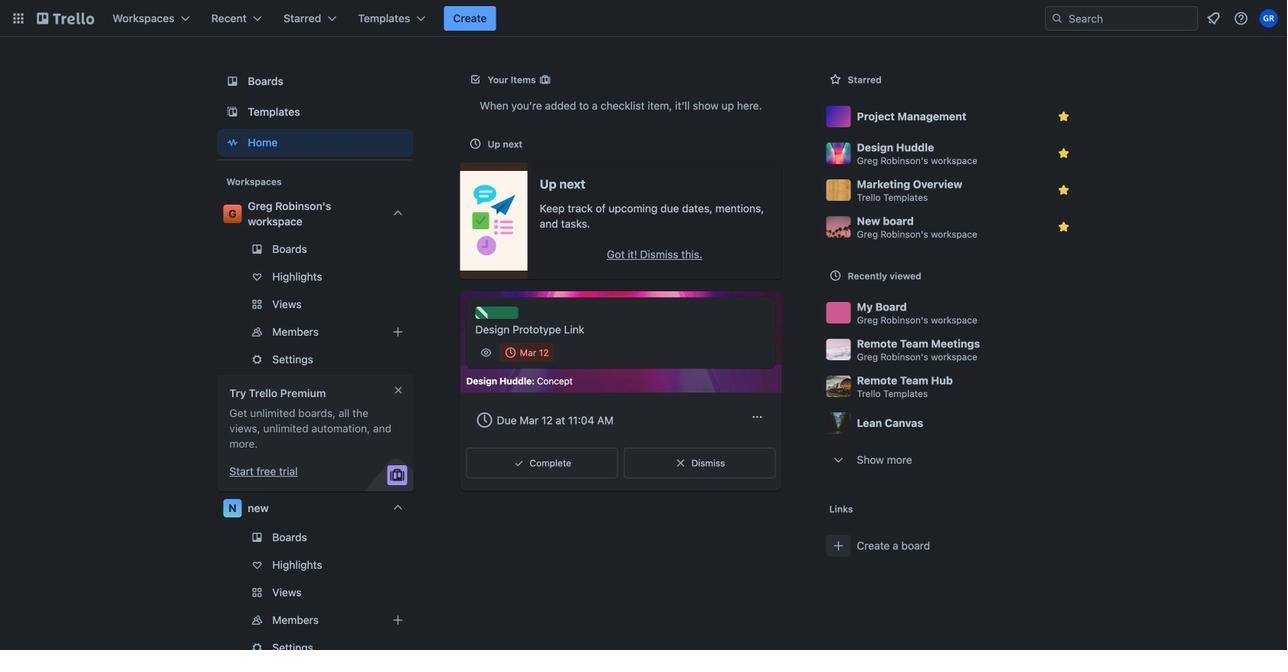 Task type: describe. For each thing, give the bounding box(es) containing it.
click to unstar project management. it will be removed from your starred list. image
[[1057, 109, 1072, 124]]

add image
[[389, 323, 407, 341]]

add image
[[389, 611, 407, 629]]

color: green, title: none image
[[476, 307, 519, 319]]

primary element
[[0, 0, 1288, 37]]

template board image
[[223, 103, 242, 121]]



Task type: vqa. For each thing, say whether or not it's contained in the screenshot.
Back to home image
yes



Task type: locate. For each thing, give the bounding box(es) containing it.
0 notifications image
[[1205, 9, 1223, 28]]

board image
[[223, 72, 242, 90]]

search image
[[1052, 12, 1064, 25]]

click to unstar new board. it will be removed from your starred list. image
[[1057, 219, 1072, 235]]

home image
[[223, 133, 242, 152]]

back to home image
[[37, 6, 94, 31]]

open information menu image
[[1234, 11, 1250, 26]]

greg robinson (gregrobinson96) image
[[1260, 9, 1279, 28]]

Search field
[[1064, 8, 1198, 29]]

click to unstar design huddle . it will be removed from your starred list. image
[[1057, 146, 1072, 161]]

click to unstar marketing overview. it will be removed from your starred list. image
[[1057, 182, 1072, 198]]



